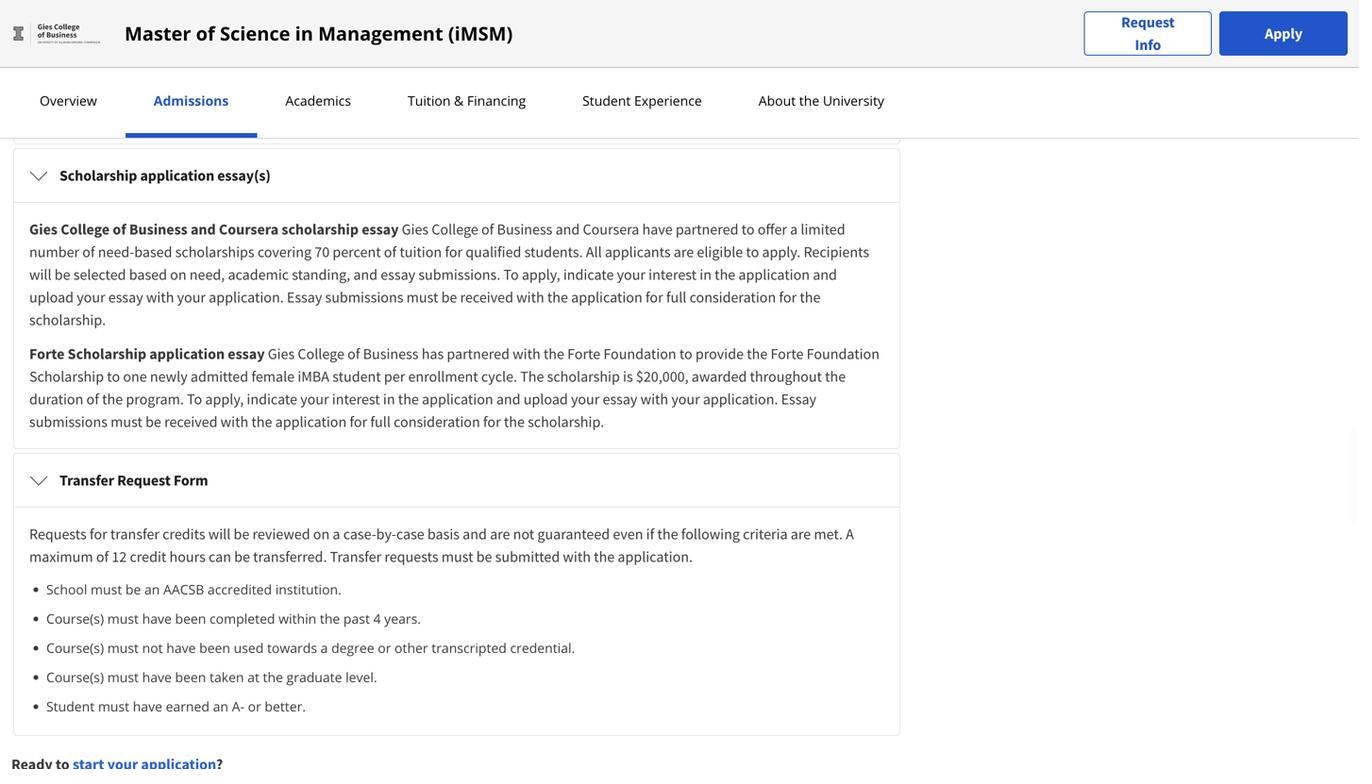 Task type: describe. For each thing, give the bounding box(es) containing it.
you can use this to address any concerns you may have with your application profile. additionally, if there is something you would like to highlight that you have been unable to discuss in other areas of the application, you can do so in this essay.
[[29, 85, 883, 126]]

business for scholarship
[[129, 220, 188, 239]]

completed
[[210, 610, 275, 628]]

for down apply.
[[779, 288, 797, 307]]

to up $20,000,
[[680, 345, 693, 363]]

scholarship application essay(s)
[[59, 166, 271, 185]]

4
[[373, 610, 381, 628]]

a inside gies college of business and coursera have partnered to offer a limited number of need-based scholarships covering 70 percent of tuition for qualified students. all applicants are eligible to apply. recipients will be selected based on need, academic standing, and essay submissions. to apply, indicate your interest in the application and upload your essay with your application. essay submissions must be received with the application for full consideration for the scholarship.
[[790, 220, 798, 239]]

university of illinois urbana-champaign image
[[11, 18, 102, 49]]

with down students.
[[517, 288, 544, 307]]

maximum
[[29, 548, 93, 566]]

with up forte scholarship application essay on the top left of page
[[146, 288, 174, 307]]

credential.
[[510, 639, 575, 657]]

institution.
[[275, 581, 342, 599]]

list containing school must be an aacsb accredited institution.
[[37, 580, 885, 717]]

and up students.
[[556, 220, 580, 239]]

student must have earned an a- or better.
[[46, 698, 306, 716]]

be up the accredited
[[234, 548, 250, 566]]

for down cycle.
[[483, 413, 501, 431]]

have down aacsb
[[142, 610, 172, 628]]

qualified
[[466, 243, 521, 261]]

not inside list item
[[142, 639, 163, 657]]

optional essay button
[[14, 14, 900, 67]]

will inside requests for transfer credits will be reviewed on a case-by-case basis and are not guaranteed even if the following criteria are met. a maximum of 12 credit hours can be transferred. transfer requests must be submitted with the application.
[[208, 525, 231, 544]]

the inside list item
[[263, 668, 283, 686]]

a-
[[232, 698, 244, 716]]

be up school must be an aacsb accredited institution. list item
[[476, 548, 492, 566]]

course(s) must not have been used towards a degree or other transcripted credential.
[[46, 639, 575, 657]]

at
[[247, 668, 260, 686]]

student for student experience
[[583, 92, 631, 110]]

gies college of business has partnered with the forte foundation to provide the forte foundation scholarship to one newly admitted female imba student per enrollment cycle. the scholarship is $20,000, awarded throughout the duration of the program. to apply, indicate your interest in the application and upload your essay with your application. essay submissions must be received with the application for full consideration for the scholarship.
[[29, 345, 880, 431]]

the down per
[[398, 390, 419, 409]]

for up submissions.
[[445, 243, 463, 261]]

have left earned on the left of page
[[133, 698, 162, 716]]

you down profile.
[[530, 108, 554, 126]]

scholarship. inside gies college of business and coursera have partnered to offer a limited number of need-based scholarships covering 70 percent of tuition for qualified students. all applicants are eligible to apply. recipients will be selected based on need, academic standing, and essay submissions. to apply, indicate your interest in the application and upload your essay with your application. essay submissions must be received with the application for full consideration for the scholarship.
[[29, 311, 106, 329]]

in inside gies college of business and coursera have partnered to offer a limited number of need-based scholarships covering 70 percent of tuition for qualified students. all applicants are eligible to apply. recipients will be selected based on need, academic standing, and essay submissions. to apply, indicate your interest in the application and upload your essay with your application. essay submissions must be received with the application for full consideration for the scholarship.
[[700, 265, 712, 284]]

school must be an aacsb accredited institution.
[[46, 581, 342, 599]]

the down recipients
[[800, 288, 821, 307]]

credits
[[163, 525, 205, 544]]

have inside gies college of business and coursera have partnered to offer a limited number of need-based scholarships covering 70 percent of tuition for qualified students. all applicants are eligible to apply. recipients will be selected based on need, academic standing, and essay submissions. to apply, indicate your interest in the application and upload your essay with your application. essay submissions must be received with the application for full consideration for the scholarship.
[[642, 220, 673, 239]]

consideration inside gies college of business has partnered with the forte foundation to provide the forte foundation scholarship to one newly admitted female imba student per enrollment cycle. the scholarship is $20,000, awarded throughout the duration of the program. to apply, indicate your interest in the application and upload your essay with your application. essay submissions must be received with the application for full consideration for the scholarship.
[[394, 413, 480, 431]]

of up student
[[347, 345, 360, 363]]

need-
[[98, 243, 134, 261]]

to left apply.
[[746, 243, 759, 261]]

to inside gies college of business has partnered with the forte foundation to provide the forte foundation scholarship to one newly admitted female imba student per enrollment cycle. the scholarship is $20,000, awarded throughout the duration of the program. to apply, indicate your interest in the application and upload your essay with your application. essay submissions must be received with the application for full consideration for the scholarship.
[[187, 390, 202, 409]]

of up qualified at left top
[[481, 220, 494, 239]]

students.
[[524, 243, 583, 261]]

scholarships
[[175, 243, 255, 261]]

the
[[520, 367, 544, 386]]

a
[[846, 525, 854, 544]]

for inside requests for transfer credits will be reviewed on a case-by-case basis and are not guaranteed even if the following criteria are met. a maximum of 12 credit hours can be transferred. transfer requests must be submitted with the application.
[[90, 525, 107, 544]]

application inside you can use this to address any concerns you may have with your application profile. additionally, if there is something you would like to highlight that you have been unable to discuss in other areas of the application, you can do so in this essay.
[[439, 85, 511, 104]]

partnered inside gies college of business has partnered with the forte foundation to provide the forte foundation scholarship to one newly admitted female imba student per enrollment cycle. the scholarship is $20,000, awarded throughout the duration of the program. to apply, indicate your interest in the application and upload your essay with your application. essay submissions must be received with the application for full consideration for the scholarship.
[[447, 345, 510, 363]]

essay(s)
[[217, 166, 271, 185]]

that
[[89, 108, 114, 126]]

financing
[[467, 92, 526, 110]]

to down concerns
[[259, 108, 272, 126]]

highlight
[[29, 108, 86, 126]]

additionally,
[[562, 85, 641, 104]]

interest inside gies college of business has partnered with the forte foundation to provide the forte foundation scholarship to one newly admitted female imba student per enrollment cycle. the scholarship is $20,000, awarded throughout the duration of the program. to apply, indicate your interest in the application and upload your essay with your application. essay submissions must be received with the application for full consideration for the scholarship.
[[332, 390, 380, 409]]

be inside list item
[[125, 581, 141, 599]]

degree
[[331, 639, 374, 657]]

case-
[[343, 525, 376, 544]]

apply.
[[762, 243, 801, 261]]

met.
[[814, 525, 843, 544]]

been up course(s) must have been taken at the graduate level.
[[199, 639, 230, 657]]

earned
[[166, 698, 210, 716]]

be inside gies college of business has partnered with the forte foundation to provide the forte foundation scholarship to one newly admitted female imba student per enrollment cycle. the scholarship is $20,000, awarded throughout the duration of the program. to apply, indicate your interest in the application and upload your essay with your application. essay submissions must be received with the application for full consideration for the scholarship.
[[145, 413, 161, 431]]

transfer inside dropdown button
[[59, 471, 114, 490]]

0 horizontal spatial gies
[[29, 220, 58, 239]]

tuition
[[400, 243, 442, 261]]

submissions inside gies college of business and coursera have partnered to offer a limited number of need-based scholarships covering 70 percent of tuition for qualified students. all applicants are eligible to apply. recipients will be selected based on need, academic standing, and essay submissions. to apply, indicate your interest in the application and upload your essay with your application. essay submissions must be received with the application for full consideration for the scholarship.
[[325, 288, 403, 307]]

form
[[174, 471, 208, 490]]

past
[[344, 610, 370, 628]]

you right that
[[117, 108, 141, 126]]

in inside gies college of business has partnered with the forte foundation to provide the forte foundation scholarship to one newly admitted female imba student per enrollment cycle. the scholarship is $20,000, awarded throughout the duration of the program. to apply, indicate your interest in the application and upload your essay with your application. essay submissions must be received with the application for full consideration for the scholarship.
[[383, 390, 395, 409]]

is inside you can use this to address any concerns you may have with your application profile. additionally, if there is something you would like to highlight that you have been unable to discuss in other areas of the application, you can do so in this essay.
[[692, 85, 702, 104]]

university
[[823, 92, 884, 110]]

for down applicants
[[646, 288, 663, 307]]

student experience
[[583, 92, 702, 110]]

reviewed
[[253, 525, 310, 544]]

overview link
[[34, 92, 103, 110]]

the right even on the left bottom of the page
[[657, 525, 678, 544]]

imba
[[298, 367, 329, 386]]

about the university
[[759, 92, 884, 110]]

12
[[112, 548, 127, 566]]

scholarship inside scholarship application essay(s) 'dropdown button'
[[59, 166, 137, 185]]

eligible
[[697, 243, 743, 261]]

be left reviewed
[[234, 525, 250, 544]]

and down percent
[[353, 265, 378, 284]]

essay up female
[[228, 345, 265, 363]]

course(s) must not have been used towards a degree or other transcripted credential. list item
[[46, 638, 885, 658]]

1 vertical spatial scholarship
[[68, 345, 146, 363]]

have right may
[[344, 85, 374, 104]]

basis
[[428, 525, 460, 544]]

to left offer on the top of the page
[[742, 220, 755, 239]]

one
[[123, 367, 147, 386]]

course(s) for course(s) must have been taken at the graduate level.
[[46, 668, 104, 686]]

to right like at top right
[[869, 85, 883, 104]]

and inside gies college of business has partnered with the forte foundation to provide the forte foundation scholarship to one newly admitted female imba student per enrollment cycle. the scholarship is $20,000, awarded throughout the duration of the program. to apply, indicate your interest in the application and upload your essay with your application. essay submissions must be received with the application for full consideration for the scholarship.
[[496, 390, 521, 409]]

has
[[422, 345, 444, 363]]

even
[[613, 525, 643, 544]]

standing,
[[292, 265, 350, 284]]

scholarship application essay(s) button
[[14, 149, 900, 202]]

transfer request form button
[[14, 454, 900, 507]]

gies for forte scholarship application essay
[[268, 345, 295, 363]]

with up the the
[[513, 345, 541, 363]]

management
[[318, 20, 443, 46]]

may
[[313, 85, 341, 104]]

1 vertical spatial this
[[635, 108, 658, 126]]

the down cycle.
[[504, 413, 525, 431]]

the down students.
[[547, 288, 568, 307]]

better.
[[265, 698, 306, 716]]

$20,000,
[[636, 367, 689, 386]]

of inside you can use this to address any concerns you may have with your application profile. additionally, if there is something you would like to highlight that you have been unable to discuss in other areas of the application, you can do so in this essay.
[[413, 108, 425, 126]]

gies college of business and coursera scholarship essay
[[29, 220, 399, 239]]

the down female
[[251, 413, 272, 431]]

of up need-
[[113, 220, 126, 239]]

with inside you can use this to address any concerns you may have with your application profile. additionally, if there is something you would like to highlight that you have been unable to discuss in other areas of the application, you can do so in this essay.
[[377, 85, 405, 104]]

requests for transfer credits will be reviewed on a case-by-case basis and are not guaranteed even if the following criteria are met. a maximum of 12 credit hours can be transferred. transfer requests must be submitted with the application.
[[29, 525, 854, 566]]

the left program.
[[102, 390, 123, 409]]

requests
[[29, 525, 87, 544]]

0 horizontal spatial college
[[61, 220, 110, 239]]

have down address
[[144, 108, 174, 126]]

of left tuition
[[384, 243, 397, 261]]

coursera for have
[[583, 220, 639, 239]]

business for have
[[497, 220, 553, 239]]

you
[[29, 85, 52, 104]]

have up student must have earned an a- or better.
[[142, 668, 172, 686]]

student must have earned an a- or better. list item
[[46, 697, 885, 717]]

apply
[[1265, 24, 1303, 43]]

credit
[[130, 548, 166, 566]]

be down number
[[55, 265, 70, 284]]

application. inside gies college of business and coursera have partnered to offer a limited number of need-based scholarships covering 70 percent of tuition for qualified students. all applicants are eligible to apply. recipients will be selected based on need, academic standing, and essay submissions. to apply, indicate your interest in the application and upload your essay with your application. essay submissions must be received with the application for full consideration for the scholarship.
[[209, 288, 284, 307]]

student for student must have earned an a- or better.
[[46, 698, 95, 716]]

cycle.
[[481, 367, 517, 386]]

tuition
[[408, 92, 451, 110]]

must inside requests for transfer credits will be reviewed on a case-by-case basis and are not guaranteed even if the following criteria are met. a maximum of 12 credit hours can be transferred. transfer requests must be submitted with the application.
[[442, 548, 473, 566]]

you left would
[[775, 85, 799, 104]]

be down submissions.
[[441, 288, 457, 307]]

70
[[315, 243, 330, 261]]

to left address
[[132, 85, 145, 104]]

scholarship. inside gies college of business has partnered with the forte foundation to provide the forte foundation scholarship to one newly admitted female imba student per enrollment cycle. the scholarship is $20,000, awarded throughout the duration of the program. to apply, indicate your interest in the application and upload your essay with your application. essay submissions must be received with the application for full consideration for the scholarship.
[[528, 413, 604, 431]]

submissions inside gies college of business has partnered with the forte foundation to provide the forte foundation scholarship to one newly admitted female imba student per enrollment cycle. the scholarship is $20,000, awarded throughout the duration of the program. to apply, indicate your interest in the application and upload your essay with your application. essay submissions must be received with the application for full consideration for the scholarship.
[[29, 413, 108, 431]]

interest inside gies college of business and coursera have partnered to offer a limited number of need-based scholarships covering 70 percent of tuition for qualified students. all applicants are eligible to apply. recipients will be selected based on need, academic standing, and essay submissions. to apply, indicate your interest in the application and upload your essay with your application. essay submissions must be received with the application for full consideration for the scholarship.
[[649, 265, 697, 284]]

scholarship inside gies college of business has partnered with the forte foundation to provide the forte foundation scholarship to one newly admitted female imba student per enrollment cycle. the scholarship is $20,000, awarded throughout the duration of the program. to apply, indicate your interest in the application and upload your essay with your application. essay submissions must be received with the application for full consideration for the scholarship.
[[547, 367, 620, 386]]

(imsm)
[[448, 20, 513, 46]]

an inside list item
[[144, 581, 160, 599]]

are inside gies college of business and coursera have partnered to offer a limited number of need-based scholarships covering 70 percent of tuition for qualified students. all applicants are eligible to apply. recipients will be selected based on need, academic standing, and essay submissions. to apply, indicate your interest in the application and upload your essay with your application. essay submissions must be received with the application for full consideration for the scholarship.
[[674, 243, 694, 261]]

2 foundation from the left
[[807, 345, 880, 363]]

your inside you can use this to address any concerns you may have with your application profile. additionally, if there is something you would like to highlight that you have been unable to discuss in other areas of the application, you can do so in this essay.
[[408, 85, 436, 104]]

the up the the
[[544, 345, 564, 363]]

and down recipients
[[813, 265, 837, 284]]

by-
[[376, 525, 396, 544]]

been inside you can use this to address any concerns you may have with your application profile. additionally, if there is something you would like to highlight that you have been unable to discuss in other areas of the application, you can do so in this essay.
[[177, 108, 209, 126]]

tuition & financing link
[[402, 92, 532, 110]]

recipients
[[804, 243, 869, 261]]

in right so
[[620, 108, 632, 126]]

an inside list item
[[213, 698, 228, 716]]

case
[[396, 525, 425, 544]]

admitted
[[191, 367, 248, 386]]

female
[[251, 367, 295, 386]]

application. inside gies college of business has partnered with the forte foundation to provide the forte foundation scholarship to one newly admitted female imba student per enrollment cycle. the scholarship is $20,000, awarded throughout the duration of the program. to apply, indicate your interest in the application and upload your essay with your application. essay submissions must be received with the application for full consideration for the scholarship.
[[703, 390, 778, 409]]

for down student
[[350, 413, 367, 431]]

admissions link
[[148, 92, 234, 110]]

2 horizontal spatial are
[[791, 525, 811, 544]]

of right "duration" on the bottom
[[86, 390, 99, 409]]

gies for gies college of business and coursera scholarship essay
[[402, 220, 429, 239]]

there
[[655, 85, 689, 104]]

apply button
[[1220, 11, 1348, 56]]

hours
[[169, 548, 206, 566]]

request inside "button"
[[1122, 13, 1175, 32]]



Task type: locate. For each thing, give the bounding box(es) containing it.
essay down selected
[[108, 288, 143, 307]]

scholarship
[[59, 166, 137, 185], [68, 345, 146, 363], [29, 367, 104, 386]]

1 vertical spatial can
[[557, 108, 579, 126]]

foundation
[[604, 345, 677, 363], [807, 345, 880, 363]]

request info
[[1122, 13, 1175, 54]]

1 vertical spatial submissions
[[29, 413, 108, 431]]

the inside you can use this to address any concerns you may have with your application profile. additionally, if there is something you would like to highlight that you have been unable to discuss in other areas of the application, you can do so in this essay.
[[428, 108, 449, 126]]

newly
[[150, 367, 188, 386]]

will down number
[[29, 265, 52, 284]]

0 horizontal spatial to
[[187, 390, 202, 409]]

0 horizontal spatial scholarship
[[282, 220, 359, 239]]

0 horizontal spatial interest
[[332, 390, 380, 409]]

on inside requests for transfer credits will be reviewed on a case-by-case basis and are not guaranteed even if the following criteria are met. a maximum of 12 credit hours can be transferred. transfer requests must be submitted with the application.
[[313, 525, 330, 544]]

need,
[[190, 265, 225, 284]]

0 vertical spatial scholarship
[[282, 220, 359, 239]]

of right master
[[196, 20, 215, 46]]

2 vertical spatial application.
[[618, 548, 693, 566]]

2 horizontal spatial can
[[557, 108, 579, 126]]

be
[[55, 265, 70, 284], [441, 288, 457, 307], [145, 413, 161, 431], [234, 525, 250, 544], [234, 548, 250, 566], [476, 548, 492, 566], [125, 581, 141, 599]]

received down submissions.
[[460, 288, 513, 307]]

2 horizontal spatial application.
[[703, 390, 778, 409]]

indicate
[[563, 265, 614, 284], [247, 390, 297, 409]]

0 horizontal spatial forte
[[29, 345, 65, 363]]

an
[[144, 581, 160, 599], [213, 698, 228, 716]]

1 horizontal spatial transfer
[[330, 548, 382, 566]]

business up need-
[[129, 220, 188, 239]]

of up selected
[[82, 243, 95, 261]]

the right throughout
[[825, 367, 846, 386]]

course(s) must have been completed within the past 4 years.
[[46, 610, 421, 628]]

application.
[[209, 288, 284, 307], [703, 390, 778, 409], [618, 548, 693, 566]]

not up submitted at the bottom left
[[513, 525, 535, 544]]

will right credits
[[208, 525, 231, 544]]

1 horizontal spatial full
[[666, 288, 687, 307]]

transfer inside requests for transfer credits will be reviewed on a case-by-case basis and are not guaranteed even if the following criteria are met. a maximum of 12 credit hours can be transferred. transfer requests must be submitted with the application.
[[330, 548, 382, 566]]

request up info at the top
[[1122, 13, 1175, 32]]

2 horizontal spatial gies
[[402, 220, 429, 239]]

this left essay.
[[635, 108, 658, 126]]

0 vertical spatial other
[[339, 108, 373, 126]]

0 horizontal spatial can
[[55, 85, 78, 104]]

full inside gies college of business has partnered with the forte foundation to provide the forte foundation scholarship to one newly admitted female imba student per enrollment cycle. the scholarship is $20,000, awarded throughout the duration of the program. to apply, indicate your interest in the application and upload your essay with your application. essay submissions must be received with the application for full consideration for the scholarship.
[[370, 413, 391, 431]]

the up throughout
[[747, 345, 768, 363]]

upload inside gies college of business and coursera have partnered to offer a limited number of need-based scholarships covering 70 percent of tuition for qualified students. all applicants are eligible to apply. recipients will be selected based on need, academic standing, and essay submissions. to apply, indicate your interest in the application and upload your essay with your application. essay submissions must be received with the application for full consideration for the scholarship.
[[29, 288, 74, 307]]

partnered inside gies college of business and coursera have partnered to offer a limited number of need-based scholarships covering 70 percent of tuition for qualified students. all applicants are eligible to apply. recipients will be selected based on need, academic standing, and essay submissions. to apply, indicate your interest in the application and upload your essay with your application. essay submissions must be received with the application for full consideration for the scholarship.
[[676, 220, 739, 239]]

1 vertical spatial partnered
[[447, 345, 510, 363]]

of inside requests for transfer credits will be reviewed on a case-by-case basis and are not guaranteed even if the following criteria are met. a maximum of 12 credit hours can be transferred. transfer requests must be submitted with the application.
[[96, 548, 109, 566]]

1 forte from the left
[[29, 345, 65, 363]]

a inside requests for transfer credits will be reviewed on a case-by-case basis and are not guaranteed even if the following criteria are met. a maximum of 12 credit hours can be transferred. transfer requests must be submitted with the application.
[[333, 525, 340, 544]]

if inside requests for transfer credits will be reviewed on a case-by-case basis and are not guaranteed even if the following criteria are met. a maximum of 12 credit hours can be transferred. transfer requests must be submitted with the application.
[[646, 525, 654, 544]]

coursera for scholarship
[[219, 220, 279, 239]]

you up discuss
[[287, 85, 310, 104]]

provide
[[696, 345, 744, 363]]

of left 12
[[96, 548, 109, 566]]

0 vertical spatial if
[[644, 85, 652, 104]]

0 vertical spatial a
[[790, 220, 798, 239]]

requests
[[385, 548, 439, 566]]

apply,
[[522, 265, 560, 284], [205, 390, 244, 409]]

unable
[[212, 108, 256, 126]]

indicate inside gies college of business has partnered with the forte foundation to provide the forte foundation scholarship to one newly admitted female imba student per enrollment cycle. the scholarship is $20,000, awarded throughout the duration of the program. to apply, indicate your interest in the application and upload your essay with your application. essay submissions must be received with the application for full consideration for the scholarship.
[[247, 390, 297, 409]]

1 horizontal spatial student
[[583, 92, 631, 110]]

1 horizontal spatial essay
[[781, 390, 817, 409]]

1 horizontal spatial will
[[208, 525, 231, 544]]

based left scholarships on the left top of the page
[[134, 243, 172, 261]]

0 horizontal spatial is
[[623, 367, 633, 386]]

and inside requests for transfer credits will be reviewed on a case-by-case basis and are not guaranteed even if the following criteria are met. a maximum of 12 credit hours can be transferred. transfer requests must be submitted with the application.
[[463, 525, 487, 544]]

1 vertical spatial if
[[646, 525, 654, 544]]

application inside 'dropdown button'
[[140, 166, 214, 185]]

application. inside requests for transfer credits will be reviewed on a case-by-case basis and are not guaranteed even if the following criteria are met. a maximum of 12 credit hours can be transferred. transfer requests must be submitted with the application.
[[618, 548, 693, 566]]

0 vertical spatial essay
[[287, 288, 322, 307]]

2 forte from the left
[[567, 345, 601, 363]]

0 vertical spatial not
[[513, 525, 535, 544]]

can up highlight
[[55, 85, 78, 104]]

indicate inside gies college of business and coursera have partnered to offer a limited number of need-based scholarships covering 70 percent of tuition for qualified students. all applicants are eligible to apply. recipients will be selected based on need, academic standing, and essay submissions. to apply, indicate your interest in the application and upload your essay with your application. essay submissions must be received with the application for full consideration for the scholarship.
[[563, 265, 614, 284]]

essay up percent
[[362, 220, 399, 239]]

request info button
[[1084, 11, 1212, 56]]

0 vertical spatial request
[[1122, 13, 1175, 32]]

other down may
[[339, 108, 373, 126]]

0 horizontal spatial or
[[248, 698, 261, 716]]

0 vertical spatial received
[[460, 288, 513, 307]]

the down 'eligible'
[[715, 265, 736, 284]]

2 vertical spatial can
[[209, 548, 231, 566]]

essay inside dropdown button
[[119, 31, 156, 50]]

academic
[[228, 265, 289, 284]]

0 horizontal spatial foundation
[[604, 345, 677, 363]]

0 horizontal spatial student
[[46, 698, 95, 716]]

0 vertical spatial scholarship.
[[29, 311, 106, 329]]

1 horizontal spatial request
[[1122, 13, 1175, 32]]

per
[[384, 367, 405, 386]]

if
[[644, 85, 652, 104], [646, 525, 654, 544]]

a inside the course(s) must not have been used towards a degree or other transcripted credential. list item
[[321, 639, 328, 657]]

with down admitted
[[221, 413, 248, 431]]

1 vertical spatial based
[[129, 265, 167, 284]]

essay down tuition
[[381, 265, 415, 284]]

1 horizontal spatial business
[[363, 345, 419, 363]]

business inside gies college of business and coursera have partnered to offer a limited number of need-based scholarships covering 70 percent of tuition for qualified students. all applicants are eligible to apply. recipients will be selected based on need, academic standing, and essay submissions. to apply, indicate your interest in the application and upload your essay with your application. essay submissions must be received with the application for full consideration for the scholarship.
[[497, 220, 553, 239]]

0 vertical spatial will
[[29, 265, 52, 284]]

student
[[332, 367, 381, 386]]

1 horizontal spatial not
[[513, 525, 535, 544]]

1 horizontal spatial upload
[[524, 390, 568, 409]]

transfer
[[59, 471, 114, 490], [330, 548, 382, 566]]

level.
[[346, 668, 377, 686]]

the right the about
[[799, 92, 820, 110]]

application,
[[452, 108, 527, 126]]

percent
[[333, 243, 381, 261]]

an left a-
[[213, 698, 228, 716]]

a left the case-
[[333, 525, 340, 544]]

in down 'eligible'
[[700, 265, 712, 284]]

gies up number
[[29, 220, 58, 239]]

experience
[[634, 92, 702, 110]]

been
[[177, 108, 209, 126], [175, 610, 206, 628], [199, 639, 230, 657], [175, 668, 206, 686]]

must
[[406, 288, 438, 307], [111, 413, 142, 431], [442, 548, 473, 566], [91, 581, 122, 599], [107, 610, 139, 628], [107, 639, 139, 657], [107, 668, 139, 686], [98, 698, 129, 716]]

received inside gies college of business has partnered with the forte foundation to provide the forte foundation scholarship to one newly admitted female imba student per enrollment cycle. the scholarship is $20,000, awarded throughout the duration of the program. to apply, indicate your interest in the application and upload your essay with your application. essay submissions must be received with the application for full consideration for the scholarship.
[[164, 413, 218, 431]]

admissions
[[154, 92, 229, 110]]

other down years.
[[395, 639, 428, 657]]

not inside requests for transfer credits will be reviewed on a case-by-case basis and are not guaranteed even if the following criteria are met. a maximum of 12 credit hours can be transferred. transfer requests must be submitted with the application.
[[513, 525, 535, 544]]

coursera
[[219, 220, 279, 239], [583, 220, 639, 239]]

1 vertical spatial application.
[[703, 390, 778, 409]]

1 horizontal spatial coursera
[[583, 220, 639, 239]]

1 vertical spatial received
[[164, 413, 218, 431]]

to left one
[[107, 367, 120, 386]]

1 vertical spatial will
[[208, 525, 231, 544]]

1 horizontal spatial can
[[209, 548, 231, 566]]

1 vertical spatial course(s)
[[46, 639, 104, 657]]

essay inside gies college of business has partnered with the forte foundation to provide the forte foundation scholarship to one newly admitted female imba student per enrollment cycle. the scholarship is $20,000, awarded throughout the duration of the program. to apply, indicate your interest in the application and upload your essay with your application. essay submissions must be received with the application for full consideration for the scholarship.
[[603, 390, 638, 409]]

transfer
[[110, 525, 160, 544]]

and right basis
[[463, 525, 487, 544]]

interest
[[649, 265, 697, 284], [332, 390, 380, 409]]

academics link
[[280, 92, 357, 110]]

or inside list item
[[378, 639, 391, 657]]

0 vertical spatial interest
[[649, 265, 697, 284]]

3 forte from the left
[[771, 345, 804, 363]]

1 vertical spatial essay
[[781, 390, 817, 409]]

1 horizontal spatial or
[[378, 639, 391, 657]]

1 vertical spatial on
[[313, 525, 330, 544]]

if inside you can use this to address any concerns you may have with your application profile. additionally, if there is something you would like to highlight that you have been unable to discuss in other areas of the application, you can do so in this essay.
[[644, 85, 652, 104]]

will
[[29, 265, 52, 284], [208, 525, 231, 544]]

course(s) must have been completed within the past 4 years. list item
[[46, 609, 885, 629]]

like
[[844, 85, 866, 104]]

school must be an aacsb accredited institution. list item
[[46, 580, 885, 599]]

overview
[[40, 92, 97, 110]]

2 course(s) from the top
[[46, 639, 104, 657]]

essay
[[119, 31, 156, 50], [362, 220, 399, 239], [381, 265, 415, 284], [108, 288, 143, 307], [228, 345, 265, 363], [603, 390, 638, 409]]

to down admitted
[[187, 390, 202, 409]]

consideration inside gies college of business and coursera have partnered to offer a limited number of need-based scholarships covering 70 percent of tuition for qualified students. all applicants are eligible to apply. recipients will be selected based on need, academic standing, and essay submissions. to apply, indicate your interest in the application and upload your essay with your application. essay submissions must be received with the application for full consideration for the scholarship.
[[690, 288, 776, 307]]

been inside list item
[[175, 610, 206, 628]]

0 vertical spatial application.
[[209, 288, 284, 307]]

1 horizontal spatial received
[[460, 288, 513, 307]]

1 vertical spatial is
[[623, 367, 633, 386]]

concerns
[[227, 85, 284, 104]]

upload down the the
[[524, 390, 568, 409]]

to inside gies college of business and coursera have partnered to offer a limited number of need-based scholarships covering 70 percent of tuition for qualified students. all applicants are eligible to apply. recipients will be selected based on need, academic standing, and essay submissions. to apply, indicate your interest in the application and upload your essay with your application. essay submissions must be received with the application for full consideration for the scholarship.
[[504, 265, 519, 284]]

info
[[1135, 35, 1161, 54]]

selected
[[73, 265, 126, 284]]

other inside list item
[[395, 639, 428, 657]]

1 horizontal spatial are
[[674, 243, 694, 261]]

have up applicants
[[642, 220, 673, 239]]

scholarship
[[282, 220, 359, 239], [547, 367, 620, 386]]

duration
[[29, 390, 83, 409]]

the down even on the left bottom of the page
[[594, 548, 615, 566]]

1 coursera from the left
[[219, 220, 279, 239]]

other inside you can use this to address any concerns you may have with your application profile. additionally, if there is something you would like to highlight that you have been unable to discuss in other areas of the application, you can do so in this essay.
[[339, 108, 373, 126]]

or right a-
[[248, 698, 261, 716]]

can inside requests for transfer credits will be reviewed on a case-by-case basis and are not guaranteed even if the following criteria are met. a maximum of 12 credit hours can be transferred. transfer requests must be submitted with the application.
[[209, 548, 231, 566]]

any
[[201, 85, 224, 104]]

is right there
[[692, 85, 702, 104]]

1 vertical spatial an
[[213, 698, 228, 716]]

and up scholarships on the left top of the page
[[191, 220, 216, 239]]

request inside dropdown button
[[117, 471, 171, 490]]

submissions down "duration" on the bottom
[[29, 413, 108, 431]]

you
[[287, 85, 310, 104], [775, 85, 799, 104], [117, 108, 141, 126], [530, 108, 554, 126]]

consideration down enrollment at left
[[394, 413, 480, 431]]

master
[[125, 20, 191, 46]]

2 vertical spatial a
[[321, 639, 328, 657]]

0 vertical spatial student
[[583, 92, 631, 110]]

is left $20,000,
[[623, 367, 633, 386]]

applicants
[[605, 243, 671, 261]]

optional essay
[[59, 31, 156, 50]]

are left met.
[[791, 525, 811, 544]]

course(s) for course(s) must have been completed within the past 4 years.
[[46, 610, 104, 628]]

in down per
[[383, 390, 395, 409]]

0 vertical spatial can
[[55, 85, 78, 104]]

0 horizontal spatial are
[[490, 525, 510, 544]]

1 course(s) from the top
[[46, 610, 104, 628]]

0 vertical spatial full
[[666, 288, 687, 307]]

with
[[377, 85, 405, 104], [146, 288, 174, 307], [517, 288, 544, 307], [513, 345, 541, 363], [641, 390, 668, 409], [221, 413, 248, 431], [563, 548, 591, 566]]

or inside list item
[[248, 698, 261, 716]]

1 vertical spatial student
[[46, 698, 95, 716]]

0 vertical spatial submissions
[[325, 288, 403, 307]]

college up imba
[[298, 345, 344, 363]]

in down may
[[324, 108, 336, 126]]

2 coursera from the left
[[583, 220, 639, 239]]

master of science in management (imsm)
[[125, 20, 513, 46]]

0 vertical spatial on
[[170, 265, 187, 284]]

discuss
[[275, 108, 321, 126]]

gies up tuition
[[402, 220, 429, 239]]

1 vertical spatial consideration
[[394, 413, 480, 431]]

within
[[279, 610, 316, 628]]

a left degree on the bottom of page
[[321, 639, 328, 657]]

scholarship inside gies college of business has partnered with the forte foundation to provide the forte foundation scholarship to one newly admitted female imba student per enrollment cycle. the scholarship is $20,000, awarded throughout the duration of the program. to apply, indicate your interest in the application and upload your essay with your application. essay submissions must be received with the application for full consideration for the scholarship.
[[29, 367, 104, 386]]

received inside gies college of business and coursera have partnered to offer a limited number of need-based scholarships covering 70 percent of tuition for qualified students. all applicants are eligible to apply. recipients will be selected based on need, academic standing, and essay submissions. to apply, indicate your interest in the application and upload your essay with your application. essay submissions must be received with the application for full consideration for the scholarship.
[[460, 288, 513, 307]]

list
[[37, 580, 885, 717]]

and
[[191, 220, 216, 239], [556, 220, 580, 239], [353, 265, 378, 284], [813, 265, 837, 284], [496, 390, 521, 409], [463, 525, 487, 544]]

transfer request form
[[59, 471, 208, 490]]

0 horizontal spatial on
[[170, 265, 187, 284]]

gies inside gies college of business and coursera have partnered to offer a limited number of need-based scholarships covering 70 percent of tuition for qualified students. all applicants are eligible to apply. recipients will be selected based on need, academic standing, and essay submissions. to apply, indicate your interest in the application and upload your essay with your application. essay submissions must be received with the application for full consideration for the scholarship.
[[402, 220, 429, 239]]

essay inside gies college of business and coursera have partnered to offer a limited number of need-based scholarships covering 70 percent of tuition for qualified students. all applicants are eligible to apply. recipients will be selected based on need, academic standing, and essay submissions. to apply, indicate your interest in the application and upload your essay with your application. essay submissions must be received with the application for full consideration for the scholarship.
[[287, 288, 322, 307]]

0 horizontal spatial essay
[[287, 288, 322, 307]]

college up tuition
[[432, 220, 478, 239]]

accredited
[[208, 581, 272, 599]]

1 foundation from the left
[[604, 345, 677, 363]]

0 horizontal spatial an
[[144, 581, 160, 599]]

essay down standing,
[[287, 288, 322, 307]]

0 vertical spatial transfer
[[59, 471, 114, 490]]

1 horizontal spatial apply,
[[522, 265, 560, 284]]

2 vertical spatial scholarship
[[29, 367, 104, 386]]

apply, inside gies college of business and coursera have partnered to offer a limited number of need-based scholarships covering 70 percent of tuition for qualified students. all applicants are eligible to apply. recipients will be selected based on need, academic standing, and essay submissions. to apply, indicate your interest in the application and upload your essay with your application. essay submissions must be received with the application for full consideration for the scholarship.
[[522, 265, 560, 284]]

coursera inside gies college of business and coursera have partnered to offer a limited number of need-based scholarships covering 70 percent of tuition for qualified students. all applicants are eligible to apply. recipients will be selected based on need, academic standing, and essay submissions. to apply, indicate your interest in the application and upload your essay with your application. essay submissions must be received with the application for full consideration for the scholarship.
[[583, 220, 639, 239]]

other
[[339, 108, 373, 126], [395, 639, 428, 657]]

1 vertical spatial interest
[[332, 390, 380, 409]]

2 horizontal spatial a
[[790, 220, 798, 239]]

limited
[[801, 220, 845, 239]]

submitted
[[495, 548, 560, 566]]

1 horizontal spatial is
[[692, 85, 702, 104]]

is inside gies college of business has partnered with the forte foundation to provide the forte foundation scholarship to one newly admitted female imba student per enrollment cycle. the scholarship is $20,000, awarded throughout the duration of the program. to apply, indicate your interest in the application and upload your essay with your application. essay submissions must be received with the application for full consideration for the scholarship.
[[623, 367, 633, 386]]

a
[[790, 220, 798, 239], [333, 525, 340, 544], [321, 639, 328, 657]]

college inside gies college of business has partnered with the forte foundation to provide the forte foundation scholarship to one newly admitted female imba student per enrollment cycle. the scholarship is $20,000, awarded throughout the duration of the program. to apply, indicate your interest in the application and upload your essay with your application. essay submissions must be received with the application for full consideration for the scholarship.
[[298, 345, 344, 363]]

course(s) for course(s) must not have been used towards a degree or other transcripted credential.
[[46, 639, 104, 657]]

or down 4
[[378, 639, 391, 657]]

must inside gies college of business has partnered with the forte foundation to provide the forte foundation scholarship to one newly admitted female imba student per enrollment cycle. the scholarship is $20,000, awarded throughout the duration of the program. to apply, indicate your interest in the application and upload your essay with your application. essay submissions must be received with the application for full consideration for the scholarship.
[[111, 413, 142, 431]]

must inside gies college of business and coursera have partnered to offer a limited number of need-based scholarships covering 70 percent of tuition for qualified students. all applicants are eligible to apply. recipients will be selected based on need, academic standing, and essay submissions. to apply, indicate your interest in the application and upload your essay with your application. essay submissions must be received with the application for full consideration for the scholarship.
[[406, 288, 438, 307]]

1 vertical spatial other
[[395, 639, 428, 657]]

transfer down the case-
[[330, 548, 382, 566]]

1 horizontal spatial on
[[313, 525, 330, 544]]

course(s)
[[46, 610, 104, 628], [46, 639, 104, 657], [46, 668, 104, 686]]

course(s) must have been taken at the graduate level. list item
[[46, 667, 885, 687]]

student inside list item
[[46, 698, 95, 716]]

in right science
[[295, 20, 313, 46]]

1 vertical spatial or
[[248, 698, 261, 716]]

aacsb
[[163, 581, 204, 599]]

foundation up $20,000,
[[604, 345, 677, 363]]

are left 'eligible'
[[674, 243, 694, 261]]

submissions down percent
[[325, 288, 403, 307]]

1 vertical spatial scholarship
[[547, 367, 620, 386]]

business for with
[[363, 345, 419, 363]]

based down need-
[[129, 265, 167, 284]]

gies up female
[[268, 345, 295, 363]]

essay inside gies college of business has partnered with the forte foundation to provide the forte foundation scholarship to one newly admitted female imba student per enrollment cycle. the scholarship is $20,000, awarded throughout the duration of the program. to apply, indicate your interest in the application and upload your essay with your application. essay submissions must be received with the application for full consideration for the scholarship.
[[781, 390, 817, 409]]

1 vertical spatial scholarship.
[[528, 413, 604, 431]]

following
[[681, 525, 740, 544]]

0 horizontal spatial application.
[[209, 288, 284, 307]]

college inside gies college of business and coursera have partnered to offer a limited number of need-based scholarships covering 70 percent of tuition for qualified students. all applicants are eligible to apply. recipients will be selected based on need, academic standing, and essay submissions. to apply, indicate your interest in the application and upload your essay with your application. essay submissions must be received with the application for full consideration for the scholarship.
[[432, 220, 478, 239]]

0 horizontal spatial this
[[106, 85, 129, 104]]

scholarship. down the the
[[528, 413, 604, 431]]

0 horizontal spatial consideration
[[394, 413, 480, 431]]

1 horizontal spatial an
[[213, 698, 228, 716]]

been down school must be an aacsb accredited institution.
[[175, 610, 206, 628]]

the inside list item
[[320, 610, 340, 628]]

full inside gies college of business and coursera have partnered to offer a limited number of need-based scholarships covering 70 percent of tuition for qualified students. all applicants are eligible to apply. recipients will be selected based on need, academic standing, and essay submissions. to apply, indicate your interest in the application and upload your essay with your application. essay submissions must be received with the application for full consideration for the scholarship.
[[666, 288, 687, 307]]

1 horizontal spatial consideration
[[690, 288, 776, 307]]

essay down $20,000,
[[603, 390, 638, 409]]

have up course(s) must have been taken at the graduate level.
[[166, 639, 196, 657]]

not
[[513, 525, 535, 544], [142, 639, 163, 657]]

towards
[[267, 639, 317, 657]]

for left 'transfer'
[[90, 525, 107, 544]]

the left past
[[320, 610, 340, 628]]

essay right optional
[[119, 31, 156, 50]]

on inside gies college of business and coursera have partnered to offer a limited number of need-based scholarships covering 70 percent of tuition for qualified students. all applicants are eligible to apply. recipients will be selected based on need, academic standing, and essay submissions. to apply, indicate your interest in the application and upload your essay with your application. essay submissions must be received with the application for full consideration for the scholarship.
[[170, 265, 187, 284]]

3 course(s) from the top
[[46, 668, 104, 686]]

will inside gies college of business and coursera have partnered to offer a limited number of need-based scholarships covering 70 percent of tuition for qualified students. all applicants are eligible to apply. recipients will be selected based on need, academic standing, and essay submissions. to apply, indicate your interest in the application and upload your essay with your application. essay submissions must be received with the application for full consideration for the scholarship.
[[29, 265, 52, 284]]

scholarship up "duration" on the bottom
[[29, 367, 104, 386]]

if left there
[[644, 85, 652, 104]]

application. down even on the left bottom of the page
[[618, 548, 693, 566]]

1 vertical spatial to
[[187, 390, 202, 409]]

apply, inside gies college of business has partnered with the forte foundation to provide the forte foundation scholarship to one newly admitted female imba student per enrollment cycle. the scholarship is $20,000, awarded throughout the duration of the program. to apply, indicate your interest in the application and upload your essay with your application. essay submissions must be received with the application for full consideration for the scholarship.
[[205, 390, 244, 409]]

submissions.
[[418, 265, 501, 284]]

must inside list item
[[91, 581, 122, 599]]

college up number
[[61, 220, 110, 239]]

0 vertical spatial scholarship
[[59, 166, 137, 185]]

upload inside gies college of business has partnered with the forte foundation to provide the forte foundation scholarship to one newly admitted female imba student per enrollment cycle. the scholarship is $20,000, awarded throughout the duration of the program. to apply, indicate your interest in the application and upload your essay with your application. essay submissions must be received with the application for full consideration for the scholarship.
[[524, 390, 568, 409]]

all
[[586, 243, 602, 261]]

gies inside gies college of business has partnered with the forte foundation to provide the forte foundation scholarship to one newly admitted female imba student per enrollment cycle. the scholarship is $20,000, awarded throughout the duration of the program. to apply, indicate your interest in the application and upload your essay with your application. essay submissions must be received with the application for full consideration for the scholarship.
[[268, 345, 295, 363]]

with inside requests for transfer credits will be reviewed on a case-by-case basis and are not guaranteed even if the following criteria are met. a maximum of 12 credit hours can be transferred. transfer requests must be submitted with the application.
[[563, 548, 591, 566]]

0 horizontal spatial transfer
[[59, 471, 114, 490]]

1 horizontal spatial partnered
[[676, 220, 739, 239]]

transferred.
[[253, 548, 327, 566]]

0 horizontal spatial apply,
[[205, 390, 244, 409]]

based
[[134, 243, 172, 261], [129, 265, 167, 284]]

2 vertical spatial course(s)
[[46, 668, 104, 686]]

&
[[454, 92, 464, 110]]

application. down academic
[[209, 288, 284, 307]]

coursera up "all"
[[583, 220, 639, 239]]

1 horizontal spatial scholarship
[[547, 367, 620, 386]]

criteria
[[743, 525, 788, 544]]

business up per
[[363, 345, 419, 363]]

with down $20,000,
[[641, 390, 668, 409]]

college for essay
[[298, 345, 344, 363]]

college for business
[[432, 220, 478, 239]]

have
[[344, 85, 374, 104], [144, 108, 174, 126], [642, 220, 673, 239], [142, 610, 172, 628], [166, 639, 196, 657], [142, 668, 172, 686], [133, 698, 162, 716]]

1 horizontal spatial forte
[[567, 345, 601, 363]]

indicate down female
[[247, 390, 297, 409]]

essay.
[[661, 108, 699, 126]]

0 vertical spatial or
[[378, 639, 391, 657]]

0 horizontal spatial received
[[164, 413, 218, 431]]

course(s) inside list item
[[46, 610, 104, 628]]

scholarship up 70 at the left top of the page
[[282, 220, 359, 239]]

full
[[666, 288, 687, 307], [370, 413, 391, 431]]

0 vertical spatial consideration
[[690, 288, 776, 307]]

0 vertical spatial based
[[134, 243, 172, 261]]

0 vertical spatial is
[[692, 85, 702, 104]]

transfer up requests on the left bottom of the page
[[59, 471, 114, 490]]

number
[[29, 243, 79, 261]]

0 horizontal spatial upload
[[29, 288, 74, 307]]

profile.
[[514, 85, 559, 104]]

years.
[[384, 610, 421, 628]]

guaranteed
[[538, 525, 610, 544]]

1 horizontal spatial submissions
[[325, 288, 403, 307]]

business inside gies college of business has partnered with the forte foundation to provide the forte foundation scholarship to one newly admitted female imba student per enrollment cycle. the scholarship is $20,000, awarded throughout the duration of the program. to apply, indicate your interest in the application and upload your essay with your application. essay submissions must be received with the application for full consideration for the scholarship.
[[363, 345, 419, 363]]

with down guaranteed
[[563, 548, 591, 566]]

can left do
[[557, 108, 579, 126]]

partnered
[[676, 220, 739, 239], [447, 345, 510, 363]]

0 vertical spatial this
[[106, 85, 129, 104]]

been up earned on the left of page
[[175, 668, 206, 686]]

with up areas
[[377, 85, 405, 104]]

0 vertical spatial upload
[[29, 288, 74, 307]]

address
[[148, 85, 198, 104]]

indicate down "all"
[[563, 265, 614, 284]]



Task type: vqa. For each thing, say whether or not it's contained in the screenshot.
by-
yes



